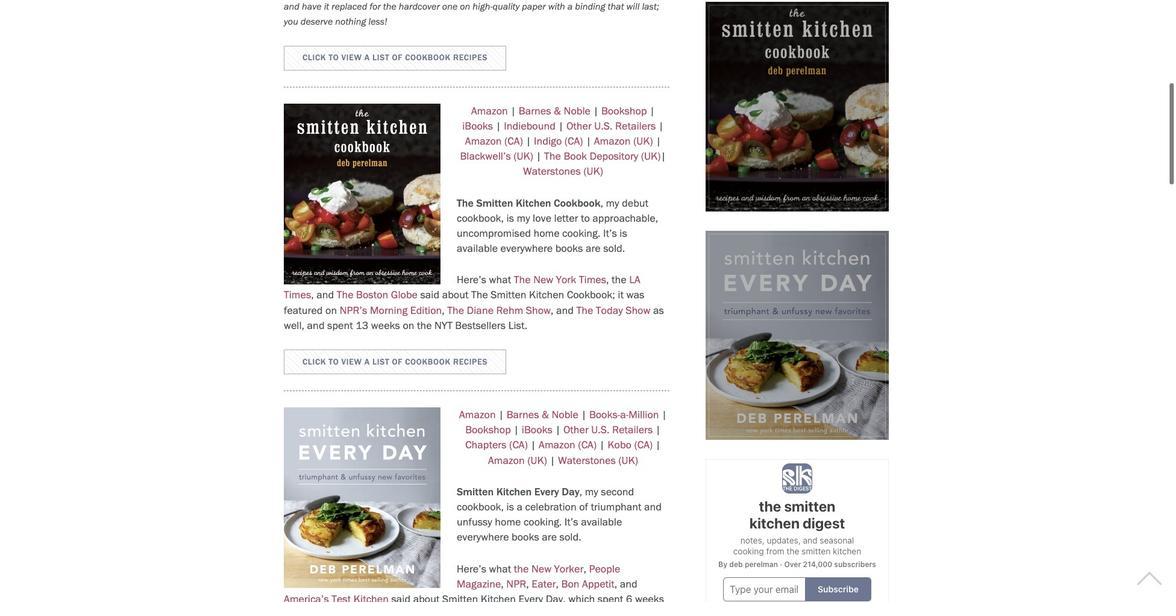 Task type: locate. For each thing, give the bounding box(es) containing it.
the down indigo
[[544, 150, 561, 163]]

0 vertical spatial &
[[554, 104, 561, 117]]

cooking. inside , my debut cookbook, is my love letter to approachable, uncompromised home cooking. it's is available everywhere books are sold.
[[562, 227, 601, 240]]

is down smitten kitchen every day
[[507, 500, 514, 514]]

home inside , my second cookbook, is a celebration of triumphant and unfussy home cooking. it's available everywhere books are sold.
[[495, 515, 521, 529]]

1 horizontal spatial bookshop
[[602, 104, 647, 117]]

every
[[534, 485, 559, 498]]

my inside , my second cookbook, is a celebration of triumphant and unfussy home cooking. it's available everywhere books are sold.
[[585, 485, 598, 498]]

(uk) up depository
[[633, 134, 653, 148]]

2 cookbook from the top
[[405, 357, 451, 367]]

retailers
[[615, 119, 656, 132], [612, 423, 653, 437]]

2 what from the top
[[489, 562, 511, 575]]

kitchen left every
[[496, 485, 532, 498]]

barnes & noble link
[[519, 104, 591, 117], [507, 408, 579, 421]]

list.
[[509, 319, 527, 332]]

, inside , my debut cookbook, is my love letter to approachable, uncompromised home cooking. it's is available everywhere books are sold.
[[601, 196, 603, 209]]

appetit
[[582, 577, 615, 591]]

0 vertical spatial bookshop
[[602, 104, 647, 117]]

other u.s. retailers link down books-
[[564, 423, 653, 437]]

it's down celebration
[[565, 515, 578, 529]]

amazon up chapters
[[459, 408, 496, 421]]

1 vertical spatial kitchen
[[529, 288, 564, 302]]

the for ,
[[612, 273, 627, 286]]

cookbook for first click to view a list of cookbook recipes button from the bottom
[[405, 357, 451, 367]]

indigo
[[534, 134, 562, 148]]

retailers up depository
[[615, 119, 656, 132]]

waterstones inside amazon | barnes & noble | bookshop | ibooks | indiebound | other u.s. retailers | amazon (ca) | indigo (ca) | amazon (uk) | blackwell's (uk) | the book depository (uk) | waterstones (uk)
[[523, 165, 581, 178]]

bookshop link up chapters
[[465, 423, 511, 437]]

bookshop up chapters
[[465, 423, 511, 437]]

amazon link for ibooks
[[471, 104, 508, 117]]

0 vertical spatial the
[[612, 273, 627, 286]]

waterstones (uk) link
[[523, 165, 603, 178], [558, 454, 638, 467]]

show down was
[[626, 304, 651, 317]]

0 horizontal spatial amazon (uk) link
[[488, 454, 547, 467]]

,
[[601, 196, 603, 209], [606, 273, 609, 286], [311, 288, 314, 302], [442, 304, 445, 317], [551, 304, 554, 317], [580, 485, 582, 498], [584, 562, 586, 575], [501, 577, 504, 591], [526, 577, 529, 591], [556, 577, 559, 591], [615, 577, 617, 591]]

amazon (uk) link up depository
[[594, 134, 653, 148]]

everywhere
[[501, 242, 553, 255], [457, 531, 509, 544]]

0 horizontal spatial amazon (ca) link
[[465, 134, 523, 148]]

of inside , my second cookbook, is a celebration of triumphant and unfussy home cooking. it's available everywhere books are sold.
[[579, 500, 588, 514]]

1 vertical spatial u.s.
[[592, 423, 610, 437]]

, inside , my second cookbook, is a celebration of triumphant and unfussy home cooking. it's available everywhere books are sold.
[[580, 485, 582, 498]]

it's inside , my second cookbook, is a celebration of triumphant and unfussy home cooking. it's available everywhere books are sold.
[[565, 515, 578, 529]]

bookshop inside amazon | barnes & noble | bookshop | ibooks | indiebound | other u.s. retailers | amazon (ca) | indigo (ca) | amazon (uk) | blackwell's (uk) | the book depository (uk) | waterstones (uk)
[[602, 104, 647, 117]]

, up the featured
[[311, 288, 314, 302]]

1 vertical spatial &
[[542, 408, 549, 421]]

amazon (ca) link up day
[[539, 438, 597, 452]]

2 click from the top
[[303, 357, 326, 367]]

here's for here's what the new york times , the
[[457, 273, 486, 286]]

1 vertical spatial list
[[373, 357, 390, 367]]

everywhere down unfussy
[[457, 531, 509, 544]]

, right every
[[580, 485, 582, 498]]

, my second cookbook, is a celebration of triumphant and unfussy home cooking. it's available everywhere books are sold.
[[457, 485, 662, 544]]

1 vertical spatial waterstones
[[558, 454, 616, 467]]

1 vertical spatial here's
[[457, 562, 486, 575]]

1 vertical spatial ibooks
[[522, 423, 553, 437]]

on inside as well, and spent 13 weeks on the nyt bestsellers list.
[[403, 319, 414, 332]]

spent
[[327, 319, 353, 332]]

0 horizontal spatial on
[[326, 304, 337, 317]]

home inside , my debut cookbook, is my love letter to approachable, uncompromised home cooking. it's is available everywhere books are sold.
[[534, 227, 560, 240]]

1 horizontal spatial available
[[581, 515, 622, 529]]

|
[[511, 104, 516, 117], [593, 104, 599, 117], [650, 104, 655, 117], [496, 119, 501, 132], [558, 119, 564, 132], [659, 119, 664, 132], [526, 134, 531, 148], [586, 134, 591, 148], [656, 134, 661, 148], [536, 150, 542, 163], [661, 150, 666, 163], [499, 408, 504, 421], [581, 408, 587, 421], [662, 408, 667, 421], [514, 423, 519, 437], [555, 423, 561, 437], [656, 423, 661, 437], [531, 438, 536, 452], [600, 438, 605, 452], [656, 438, 661, 452], [550, 454, 555, 467]]

click for 1st click to view a list of cookbook recipes button from the top
[[303, 52, 326, 63]]

to
[[329, 52, 339, 63], [581, 211, 590, 225], [329, 357, 339, 367]]

chapters (ca) link
[[465, 438, 528, 452]]

& inside amazon | barnes & noble | bookshop | ibooks | indiebound | other u.s. retailers | amazon (ca) | indigo (ca) | amazon (uk) | blackwell's (uk) | the book depository (uk) | waterstones (uk)
[[554, 104, 561, 117]]

other inside amazon | barnes & noble | bookshop | ibooks | indiebound | other u.s. retailers | amazon (ca) | indigo (ca) | amazon (uk) | blackwell's (uk) | the book depository (uk) | waterstones (uk)
[[567, 119, 592, 132]]

2 view from the top
[[342, 357, 362, 367]]

amazon up blackwell's
[[465, 134, 502, 148]]

waterstones up day
[[558, 454, 616, 467]]

2 cookbook, from the top
[[457, 500, 504, 514]]

a for 1st click to view a list of cookbook recipes button from the top
[[365, 52, 370, 63]]

recipes for first click to view a list of cookbook recipes button from the bottom
[[453, 357, 488, 367]]

is down approachable,
[[620, 227, 627, 240]]

ibooks up the chapters (ca) link
[[522, 423, 553, 437]]

barnes for bookshop
[[507, 408, 539, 421]]

other u.s. retailers link up depository
[[567, 119, 656, 132]]

0 vertical spatial new
[[534, 273, 554, 286]]

1 vertical spatial cookbook,
[[457, 500, 504, 514]]

(ca) right chapters
[[509, 438, 528, 452]]

amazon link for bookshop
[[459, 408, 496, 421]]

0 horizontal spatial are
[[542, 531, 557, 544]]

home for books
[[495, 515, 521, 529]]

recipes
[[453, 52, 488, 63], [453, 357, 488, 367]]

cookbook, inside , my second cookbook, is a celebration of triumphant and unfussy home cooking. it's available everywhere books are sold.
[[457, 500, 504, 514]]

0 horizontal spatial &
[[542, 408, 549, 421]]

nyt
[[435, 319, 453, 332]]

of for 1st click to view a list of cookbook recipes button from the top
[[392, 52, 403, 63]]

0 horizontal spatial my
[[517, 211, 530, 225]]

2 here's from the top
[[457, 562, 486, 575]]

was
[[627, 288, 645, 302]]

0 vertical spatial amazon (ca) link
[[465, 134, 523, 148]]

smitten
[[476, 196, 513, 209], [491, 288, 527, 302], [457, 485, 494, 498]]

other
[[567, 119, 592, 132], [564, 423, 589, 437]]

2 vertical spatial a
[[517, 500, 523, 514]]

what
[[489, 273, 511, 286], [489, 562, 511, 575]]

cookbook, inside , my debut cookbook, is my love letter to approachable, uncompromised home cooking. it's is available everywhere books are sold.
[[457, 211, 504, 225]]

kitchen
[[516, 196, 551, 209], [529, 288, 564, 302], [496, 485, 532, 498]]

uncompromised
[[457, 227, 531, 240]]

2 click to view a list of cookbook recipes from the top
[[303, 357, 488, 367]]

bookshop link
[[602, 104, 647, 117], [465, 423, 511, 437]]

smitten up unfussy
[[457, 485, 494, 498]]

waterstones down book
[[523, 165, 581, 178]]

cookbook
[[554, 196, 601, 209]]

here's up about
[[457, 273, 486, 286]]

cookbook, up unfussy
[[457, 500, 504, 514]]

u.s. up the book depository (uk) link on the top of page
[[595, 119, 613, 132]]

0 vertical spatial other
[[567, 119, 592, 132]]

0 horizontal spatial times
[[284, 288, 311, 302]]

it's
[[603, 227, 617, 240], [565, 515, 578, 529]]

edition
[[410, 304, 442, 317]]

1 horizontal spatial bookshop link
[[602, 104, 647, 117]]

1 click to view a list of cookbook recipes from the top
[[303, 52, 488, 63]]

what up the 'npr'
[[489, 562, 511, 575]]

, up approachable,
[[601, 196, 603, 209]]

& left books-
[[542, 408, 549, 421]]

click to view a list of cookbook recipes
[[303, 52, 488, 63], [303, 357, 488, 367]]

1 vertical spatial are
[[542, 531, 557, 544]]

on
[[326, 304, 337, 317], [403, 319, 414, 332]]

u.s.
[[595, 119, 613, 132], [592, 423, 610, 437]]

1 vertical spatial click
[[303, 357, 326, 367]]

waterstones (uk) link down kobo
[[558, 454, 638, 467]]

0 vertical spatial smitten
[[476, 196, 513, 209]]

about
[[442, 288, 469, 302]]

ibooks link up the chapters (ca) link
[[522, 423, 553, 437]]

here's up magazine
[[457, 562, 486, 575]]

and down the featured
[[307, 319, 325, 332]]

barnes up the chapters (ca) link
[[507, 408, 539, 421]]

2 click to view a list of cookbook recipes button from the top
[[284, 350, 506, 374]]

0 vertical spatial sold.
[[604, 242, 625, 255]]

waterstones
[[523, 165, 581, 178], [558, 454, 616, 467]]

it's inside , my debut cookbook, is my love letter to approachable, uncompromised home cooking. it's is available everywhere books are sold.
[[603, 227, 617, 240]]

amazon (ca) link
[[465, 134, 523, 148], [539, 438, 597, 452]]

2 vertical spatial the
[[514, 562, 529, 575]]

1 vertical spatial times
[[284, 288, 311, 302]]

the inside as well, and spent 13 weeks on the nyt bestsellers list.
[[417, 319, 432, 332]]

cookbook, up uncompromised at the top left
[[457, 211, 504, 225]]

1 vertical spatial other u.s. retailers link
[[564, 423, 653, 437]]

york
[[556, 273, 576, 286]]

1 vertical spatial what
[[489, 562, 511, 575]]

ibooks link
[[462, 119, 493, 132], [522, 423, 553, 437]]

(ca)
[[505, 134, 523, 148], [565, 134, 583, 148], [509, 438, 528, 452], [578, 438, 597, 452], [634, 438, 653, 452]]

the inside amazon | barnes & noble | bookshop | ibooks | indiebound | other u.s. retailers | amazon (ca) | indigo (ca) | amazon (uk) | blackwell's (uk) | the book depository (uk) | waterstones (uk)
[[544, 150, 561, 163]]

2 vertical spatial of
[[579, 500, 588, 514]]

2 vertical spatial is
[[507, 500, 514, 514]]

1 vertical spatial new
[[532, 562, 552, 575]]

, up cookbook;
[[606, 273, 609, 286]]

noble for ibooks
[[552, 408, 579, 421]]

the new yorker link
[[514, 562, 584, 575]]

0 horizontal spatial it's
[[565, 515, 578, 529]]

0 vertical spatial is
[[507, 211, 514, 225]]

1 vertical spatial ibooks link
[[522, 423, 553, 437]]

kitchen up love at the top left of the page
[[516, 196, 551, 209]]

on up spent
[[326, 304, 337, 317]]

1 horizontal spatial ibooks link
[[522, 423, 553, 437]]

1 vertical spatial barnes & noble link
[[507, 408, 579, 421]]

1 what from the top
[[489, 273, 511, 286]]

cooking.
[[562, 227, 601, 240], [524, 515, 562, 529]]

click
[[303, 52, 326, 63], [303, 357, 326, 367]]

is inside , my second cookbook, is a celebration of triumphant and unfussy home cooking. it's available everywhere books are sold.
[[507, 500, 514, 514]]

amazon
[[471, 104, 508, 117], [465, 134, 502, 148], [594, 134, 631, 148], [459, 408, 496, 421], [539, 438, 576, 452], [488, 454, 525, 467]]

on right weeks
[[403, 319, 414, 332]]

1 cookbook from the top
[[405, 52, 451, 63]]

retailers inside amazon | barnes & noble | bookshop | ibooks | indiebound | other u.s. retailers | amazon (ca) | indigo (ca) | amazon (uk) | blackwell's (uk) | the book depository (uk) | waterstones (uk)
[[615, 119, 656, 132]]

1 vertical spatial it's
[[565, 515, 578, 529]]

cooking. inside , my second cookbook, is a celebration of triumphant and unfussy home cooking. it's available everywhere books are sold.
[[524, 515, 562, 529]]

0 vertical spatial amazon (uk) link
[[594, 134, 653, 148]]

, down here's what the new yorker ,
[[526, 577, 529, 591]]

sold. inside , my debut cookbook, is my love letter to approachable, uncompromised home cooking. it's is available everywhere books are sold.
[[604, 242, 625, 255]]

the up npr's at the left bottom of the page
[[337, 288, 354, 302]]

kitchen inside said about the smitten kitchen cookbook; it was featured on
[[529, 288, 564, 302]]

, left the 'npr'
[[501, 577, 504, 591]]

1 horizontal spatial times
[[579, 273, 606, 286]]

0 horizontal spatial sold.
[[560, 531, 581, 544]]

0 horizontal spatial books
[[512, 531, 539, 544]]

and right the triumphant
[[644, 500, 662, 514]]

0 vertical spatial list
[[373, 52, 390, 63]]

1 list from the top
[[373, 52, 390, 63]]

are down celebration
[[542, 531, 557, 544]]

cooking. down celebration
[[524, 515, 562, 529]]

show
[[526, 304, 551, 317], [626, 304, 651, 317]]

other u.s. retailers link
[[567, 119, 656, 132], [564, 423, 653, 437]]

1 show from the left
[[526, 304, 551, 317]]

books inside , my second cookbook, is a celebration of triumphant and unfussy home cooking. it's available everywhere books are sold.
[[512, 531, 539, 544]]

books down letter
[[556, 242, 583, 255]]

0 vertical spatial on
[[326, 304, 337, 317]]

1 vertical spatial click to view a list of cookbook recipes button
[[284, 350, 506, 374]]

1 view from the top
[[342, 52, 362, 63]]

the up diane
[[471, 288, 488, 302]]

0 vertical spatial a
[[365, 52, 370, 63]]

1 vertical spatial recipes
[[453, 357, 488, 367]]

books up here's what the new yorker ,
[[512, 531, 539, 544]]

love
[[533, 211, 552, 225]]

1 recipes from the top
[[453, 52, 488, 63]]

0 horizontal spatial cooking.
[[524, 515, 562, 529]]

barnes inside amazon | barnes & noble | bookshop | ibooks | indiebound | other u.s. retailers | amazon (ca) | indigo (ca) | amazon (uk) | blackwell's (uk) | the book depository (uk) | waterstones (uk)
[[519, 104, 551, 117]]

ibooks inside amazon | barnes & noble | books-a-million | bookshop | ibooks | other u.s. retailers | chapters (ca) | amazon (ca) | kobo (ca) | amazon (uk) | waterstones (uk)
[[522, 423, 553, 437]]

1 vertical spatial books
[[512, 531, 539, 544]]

1 vertical spatial amazon (ca) link
[[539, 438, 597, 452]]

(ca) up book
[[565, 134, 583, 148]]

0 horizontal spatial home
[[495, 515, 521, 529]]

available
[[457, 242, 498, 255], [581, 515, 622, 529]]

0 vertical spatial click to view a list of cookbook recipes
[[303, 52, 488, 63]]

, down people
[[615, 577, 617, 591]]

the down about
[[447, 304, 464, 317]]

click to view a list of cookbook recipes button
[[284, 46, 506, 70], [284, 350, 506, 374]]

barnes & noble link up indiebound link at top left
[[519, 104, 591, 117]]

retailers up kobo (ca) link
[[612, 423, 653, 437]]

noble for other
[[564, 104, 591, 117]]

0 vertical spatial barnes
[[519, 104, 551, 117]]

amazon (uk) link down the chapters (ca) link
[[488, 454, 547, 467]]

(uk) down indiebound link at top left
[[514, 150, 534, 163]]

unfussy
[[457, 515, 492, 529]]

show up the list.
[[526, 304, 551, 317]]

npr's morning edition , the diane rehm show , and the today show
[[340, 304, 651, 317]]

, down the new york times link
[[551, 304, 554, 317]]

is for day
[[507, 500, 514, 514]]

2 recipes from the top
[[453, 357, 488, 367]]

here's
[[457, 273, 486, 286], [457, 562, 486, 575]]

everywhere down love at the top left of the page
[[501, 242, 553, 255]]

books inside , my debut cookbook, is my love letter to approachable, uncompromised home cooking. it's is available everywhere books are sold.
[[556, 242, 583, 255]]

1 click from the top
[[303, 52, 326, 63]]

1 vertical spatial available
[[581, 515, 622, 529]]

a inside , my second cookbook, is a celebration of triumphant and unfussy home cooking. it's available everywhere books are sold.
[[517, 500, 523, 514]]

the down edition
[[417, 319, 432, 332]]

1 vertical spatial to
[[581, 211, 590, 225]]

barnes inside amazon | barnes & noble | books-a-million | bookshop | ibooks | other u.s. retailers | chapters (ca) | amazon (ca) | kobo (ca) | amazon (uk) | waterstones (uk)
[[507, 408, 539, 421]]

1 vertical spatial click to view a list of cookbook recipes
[[303, 357, 488, 367]]

1 horizontal spatial are
[[586, 242, 601, 255]]

the
[[544, 150, 561, 163], [457, 196, 474, 209], [514, 273, 531, 286], [337, 288, 354, 302], [471, 288, 488, 302], [447, 304, 464, 317], [577, 304, 593, 317]]

barnes & noble link up the chapters (ca) link
[[507, 408, 579, 421]]

available inside , my debut cookbook, is my love letter to approachable, uncompromised home cooking. it's is available everywhere books are sold.
[[457, 242, 498, 255]]

amazon link
[[471, 104, 508, 117], [459, 408, 496, 421]]

my for day
[[585, 485, 598, 498]]

0 horizontal spatial available
[[457, 242, 498, 255]]

1 horizontal spatial ibooks
[[522, 423, 553, 437]]

the diane rehm show link
[[447, 304, 551, 317]]

sold. up yorker
[[560, 531, 581, 544]]

(uk) right depository
[[641, 150, 661, 163]]

1 horizontal spatial books
[[556, 242, 583, 255]]

1 vertical spatial of
[[392, 357, 403, 367]]

cookbook
[[405, 52, 451, 63], [405, 357, 451, 367]]

0 vertical spatial retailers
[[615, 119, 656, 132]]

barnes
[[519, 104, 551, 117], [507, 408, 539, 421]]

2 vertical spatial to
[[329, 357, 339, 367]]

noble inside amazon | barnes & noble | bookshop | ibooks | indiebound | other u.s. retailers | amazon (ca) | indigo (ca) | amazon (uk) | blackwell's (uk) | the book depository (uk) | waterstones (uk)
[[564, 104, 591, 117]]

ibooks link up blackwell's
[[462, 119, 493, 132]]

& up indigo (ca) link
[[554, 104, 561, 117]]

new up the eater
[[532, 562, 552, 575]]

to for first click to view a list of cookbook recipes button from the bottom
[[329, 357, 339, 367]]

noble inside amazon | barnes & noble | books-a-million | bookshop | ibooks | other u.s. retailers | chapters (ca) | amazon (ca) | kobo (ca) | amazon (uk) | waterstones (uk)
[[552, 408, 579, 421]]

barnes up indiebound link at top left
[[519, 104, 551, 117]]

smitten up rehm
[[491, 288, 527, 302]]

sold. inside , my second cookbook, is a celebration of triumphant and unfussy home cooking. it's available everywhere books are sold.
[[560, 531, 581, 544]]

home down love at the top left of the page
[[534, 227, 560, 240]]

0 vertical spatial barnes & noble link
[[519, 104, 591, 117]]

0 vertical spatial kitchen
[[516, 196, 551, 209]]

0 vertical spatial what
[[489, 273, 511, 286]]

0 vertical spatial everywhere
[[501, 242, 553, 255]]

, and the boston globe
[[311, 288, 418, 302]]

indiebound
[[504, 119, 556, 132]]

1 vertical spatial view
[[342, 357, 362, 367]]

1 vertical spatial smitten
[[491, 288, 527, 302]]

recipes for 1st click to view a list of cookbook recipes button from the top
[[453, 52, 488, 63]]

1 vertical spatial cookbook
[[405, 357, 451, 367]]

the down cookbook;
[[577, 304, 593, 317]]

noble left books-
[[552, 408, 579, 421]]

available down uncompromised at the top left
[[457, 242, 498, 255]]

amazon up depository
[[594, 134, 631, 148]]

cookbook for 1st click to view a list of cookbook recipes button from the top
[[405, 52, 451, 63]]

my for cookbook
[[606, 196, 619, 209]]

what up the diane rehm show link
[[489, 273, 511, 286]]

and inside , my second cookbook, is a celebration of triumphant and unfussy home cooking. it's available everywhere books are sold.
[[644, 500, 662, 514]]

are inside , my debut cookbook, is my love letter to approachable, uncompromised home cooking. it's is available everywhere books are sold.
[[586, 242, 601, 255]]

0 vertical spatial are
[[586, 242, 601, 255]]

& inside amazon | barnes & noble | books-a-million | bookshop | ibooks | other u.s. retailers | chapters (ca) | amazon (ca) | kobo (ca) | amazon (uk) | waterstones (uk)
[[542, 408, 549, 421]]

barnes & noble link for ibooks
[[507, 408, 579, 421]]

the boston globe link
[[337, 288, 418, 302]]

u.s. inside amazon | barnes & noble | books-a-million | bookshop | ibooks | other u.s. retailers | chapters (ca) | amazon (ca) | kobo (ca) | amazon (uk) | waterstones (uk)
[[592, 423, 610, 437]]

1 horizontal spatial cooking.
[[562, 227, 601, 240]]

ibooks
[[462, 119, 493, 132], [522, 423, 553, 437]]

my
[[606, 196, 619, 209], [517, 211, 530, 225], [585, 485, 598, 498]]

0 vertical spatial click to view a list of cookbook recipes button
[[284, 46, 506, 70]]

times up cookbook;
[[579, 273, 606, 286]]

1 horizontal spatial sold.
[[604, 242, 625, 255]]

1 vertical spatial bookshop
[[465, 423, 511, 437]]

1 vertical spatial noble
[[552, 408, 579, 421]]

the up the 'npr'
[[514, 562, 529, 575]]

1 vertical spatial everywhere
[[457, 531, 509, 544]]

u.s. inside amazon | barnes & noble | bookshop | ibooks | indiebound | other u.s. retailers | amazon (ca) | indigo (ca) | amazon (uk) | blackwell's (uk) | the book depository (uk) | waterstones (uk)
[[595, 119, 613, 132]]

1 horizontal spatial home
[[534, 227, 560, 240]]

it
[[618, 288, 624, 302]]

smitten inside said about the smitten kitchen cookbook; it was featured on
[[491, 288, 527, 302]]

None search field
[[57, 29, 1084, 66]]

1 vertical spatial barnes
[[507, 408, 539, 421]]

cookbook,
[[457, 211, 504, 225], [457, 500, 504, 514]]

cooking. down letter
[[562, 227, 601, 240]]

0 vertical spatial books
[[556, 242, 583, 255]]

are down approachable,
[[586, 242, 601, 255]]

2 list from the top
[[373, 357, 390, 367]]

a-
[[620, 408, 629, 421]]

0 vertical spatial home
[[534, 227, 560, 240]]

(uk) down the book depository (uk) link on the top of page
[[584, 165, 603, 178]]

1 vertical spatial home
[[495, 515, 521, 529]]

are inside , my second cookbook, is a celebration of triumphant and unfussy home cooking. it's available everywhere books are sold.
[[542, 531, 557, 544]]

1 cookbook, from the top
[[457, 211, 504, 225]]

amazon down the chapters (ca) link
[[488, 454, 525, 467]]

smitten up uncompromised at the top left
[[476, 196, 513, 209]]

it's down approachable,
[[603, 227, 617, 240]]

bookshop
[[602, 104, 647, 117], [465, 423, 511, 437]]

0 vertical spatial noble
[[564, 104, 591, 117]]

1 horizontal spatial &
[[554, 104, 561, 117]]

times up the featured
[[284, 288, 311, 302]]

available down the triumphant
[[581, 515, 622, 529]]

1 vertical spatial is
[[620, 227, 627, 240]]

of
[[392, 52, 403, 63], [392, 357, 403, 367], [579, 500, 588, 514]]

smitten kitchen every day
[[457, 485, 580, 498]]

1 horizontal spatial amazon (uk) link
[[594, 134, 653, 148]]

on inside said about the smitten kitchen cookbook; it was featured on
[[326, 304, 337, 317]]

1 here's from the top
[[457, 273, 486, 286]]

morning
[[370, 304, 408, 317]]

amazon link up chapters
[[459, 408, 496, 421]]

and inside as well, and spent 13 weeks on the nyt bestsellers list.
[[307, 319, 325, 332]]

& for other
[[554, 104, 561, 117]]

blackwell's (uk) link
[[460, 150, 534, 163]]

other u.s. retailers link for amazon (uk)
[[567, 119, 656, 132]]

here's what the new york times , the
[[457, 273, 629, 286]]

0 vertical spatial to
[[329, 52, 339, 63]]

0 vertical spatial waterstones
[[523, 165, 581, 178]]

books
[[556, 242, 583, 255], [512, 531, 539, 544]]

2 horizontal spatial the
[[612, 273, 627, 286]]

u.s. down books-
[[592, 423, 610, 437]]

noble up indigo (ca) link
[[564, 104, 591, 117]]

bon appetit link
[[561, 577, 615, 591]]

0 vertical spatial cooking.
[[562, 227, 601, 240]]

0 vertical spatial here's
[[457, 273, 486, 286]]

my up approachable,
[[606, 196, 619, 209]]

the
[[612, 273, 627, 286], [417, 319, 432, 332], [514, 562, 529, 575]]

1 vertical spatial retailers
[[612, 423, 653, 437]]

sold. down approachable,
[[604, 242, 625, 255]]

0 vertical spatial recipes
[[453, 52, 488, 63]]

(uk)
[[633, 134, 653, 148], [514, 150, 534, 163], [641, 150, 661, 163], [584, 165, 603, 178], [528, 454, 547, 467], [619, 454, 638, 467]]

home down smitten kitchen every day
[[495, 515, 521, 529]]

yorker
[[554, 562, 584, 575]]



Task type: describe. For each thing, give the bounding box(es) containing it.
barnes for indiebound
[[519, 104, 551, 117]]

featured
[[284, 304, 323, 317]]

people magazine
[[457, 562, 620, 591]]

of for first click to view a list of cookbook recipes button from the bottom
[[392, 357, 403, 367]]

npr's
[[340, 304, 367, 317]]

new for the
[[534, 273, 554, 286]]

as
[[653, 304, 664, 317]]

la
[[629, 273, 641, 286]]

magazine
[[457, 577, 501, 591]]

here's for here's what the new yorker ,
[[457, 562, 486, 575]]

ibooks inside amazon | barnes & noble | bookshop | ibooks | indiebound | other u.s. retailers | amazon (ca) | indigo (ca) | amazon (uk) | blackwell's (uk) | the book depository (uk) | waterstones (uk)
[[462, 119, 493, 132]]

eater link
[[532, 577, 556, 591]]

click for first click to view a list of cookbook recipes button from the bottom
[[303, 357, 326, 367]]

eater
[[532, 577, 556, 591]]

indigo (ca) link
[[534, 134, 583, 148]]

1 vertical spatial my
[[517, 211, 530, 225]]

, up the nyt
[[442, 304, 445, 317]]

weeks
[[371, 319, 400, 332]]

it's for is
[[603, 227, 617, 240]]

amazon up every
[[539, 438, 576, 452]]

and down people
[[620, 577, 638, 591]]

la times link
[[284, 273, 641, 302]]

to inside , my debut cookbook, is my love letter to approachable, uncompromised home cooking. it's is available everywhere books are sold.
[[581, 211, 590, 225]]

1 vertical spatial waterstones (uk) link
[[558, 454, 638, 467]]

blackwell's
[[460, 150, 511, 163]]

, left bon at the left bottom of page
[[556, 577, 559, 591]]

npr link
[[507, 577, 526, 591]]

2 vertical spatial kitchen
[[496, 485, 532, 498]]

boston
[[356, 288, 388, 302]]

home for everywhere
[[534, 227, 560, 240]]

amazon up indiebound link at top left
[[471, 104, 508, 117]]

bon
[[561, 577, 580, 591]]

npr
[[507, 577, 526, 591]]

the for on
[[417, 319, 432, 332]]

said about the smitten kitchen cookbook; it was featured on
[[284, 288, 645, 317]]

cookbook, for smitten
[[457, 500, 504, 514]]

, npr , eater , bon appetit , and
[[501, 577, 638, 591]]

what for the
[[489, 273, 511, 286]]

other u.s. retailers link for kobo (ca)
[[564, 423, 653, 437]]

as well, and spent 13 weeks on the nyt bestsellers list.
[[284, 304, 664, 332]]

the today show link
[[577, 304, 651, 317]]

chapters
[[465, 438, 507, 452]]

npr's morning edition link
[[340, 304, 442, 317]]

the new york times link
[[514, 273, 606, 286]]

view for 1st click to view a list of cookbook recipes button from the top
[[342, 52, 362, 63]]

triumphant
[[591, 500, 642, 514]]

globe
[[391, 288, 418, 302]]

and down cookbook;
[[556, 304, 574, 317]]

(ca) left kobo
[[578, 438, 597, 452]]

new for the
[[532, 562, 552, 575]]

amazon | barnes & noble | books-a-million | bookshop | ibooks | other u.s. retailers | chapters (ca) | amazon (ca) | kobo (ca) | amazon (uk) | waterstones (uk)
[[459, 408, 667, 467]]

second
[[601, 485, 634, 498]]

the up uncompromised at the top left
[[457, 196, 474, 209]]

13
[[356, 319, 368, 332]]

1 vertical spatial amazon (uk) link
[[488, 454, 547, 467]]

approachable,
[[593, 211, 658, 225]]

(uk) down kobo (ca) link
[[619, 454, 638, 467]]

million
[[629, 408, 659, 421]]

(ca) right kobo
[[634, 438, 653, 452]]

0 vertical spatial bookshop link
[[602, 104, 647, 117]]

0 horizontal spatial ibooks link
[[462, 119, 493, 132]]

a for first click to view a list of cookbook recipes button from the bottom
[[365, 357, 370, 367]]

bestsellers
[[455, 319, 506, 332]]

the book depository (uk) link
[[544, 150, 661, 163]]

1 horizontal spatial the
[[514, 562, 529, 575]]

0 vertical spatial waterstones (uk) link
[[523, 165, 603, 178]]

here's what the new yorker ,
[[457, 562, 589, 575]]

kobo (ca) link
[[608, 438, 653, 452]]

debut
[[622, 196, 649, 209]]

and up the featured
[[317, 288, 334, 302]]

books-a-million link
[[589, 408, 659, 421]]

(ca) down indiebound link at top left
[[505, 134, 523, 148]]

said
[[420, 288, 440, 302]]

to for 1st click to view a list of cookbook recipes button from the top
[[329, 52, 339, 63]]

la times
[[284, 273, 641, 302]]

amazon | barnes & noble | bookshop | ibooks | indiebound | other u.s. retailers | amazon (ca) | indigo (ca) | amazon (uk) | blackwell's (uk) | the book depository (uk) | waterstones (uk)
[[460, 104, 666, 178]]

kobo
[[608, 438, 632, 452]]

, up the bon appetit "link"
[[584, 562, 586, 575]]

available inside , my second cookbook, is a celebration of triumphant and unfussy home cooking. it's available everywhere books are sold.
[[581, 515, 622, 529]]

depository
[[590, 150, 639, 163]]

, my debut cookbook, is my love letter to approachable, uncompromised home cooking. it's is available everywhere books are sold.
[[457, 196, 658, 255]]

what for the
[[489, 562, 511, 575]]

barnes & noble link for indiebound
[[519, 104, 591, 117]]

rehm
[[496, 304, 523, 317]]

everywhere inside , my debut cookbook, is my love letter to approachable, uncompromised home cooking. it's is available everywhere books are sold.
[[501, 242, 553, 255]]

cookbook, for the
[[457, 211, 504, 225]]

waterstones inside amazon | barnes & noble | books-a-million | bookshop | ibooks | other u.s. retailers | chapters (ca) | amazon (ca) | kobo (ca) | amazon (uk) | waterstones (uk)
[[558, 454, 616, 467]]

people magazine link
[[457, 562, 620, 591]]

& for ibooks
[[542, 408, 549, 421]]

book
[[564, 150, 587, 163]]

1 horizontal spatial amazon (ca) link
[[539, 438, 597, 452]]

people
[[589, 562, 620, 575]]

it's for available
[[565, 515, 578, 529]]

cooking. for books
[[562, 227, 601, 240]]

the smitten kitchen cookbook
[[457, 196, 601, 209]]

bookshop inside amazon | barnes & noble | books-a-million | bookshop | ibooks | other u.s. retailers | chapters (ca) | amazon (ca) | kobo (ca) | amazon (uk) | waterstones (uk)
[[465, 423, 511, 437]]

diane
[[467, 304, 494, 317]]

1 click to view a list of cookbook recipes button from the top
[[284, 46, 506, 70]]

2 vertical spatial smitten
[[457, 485, 494, 498]]

day
[[562, 485, 580, 498]]

celebration
[[525, 500, 577, 514]]

view for first click to view a list of cookbook recipes button from the bottom
[[342, 357, 362, 367]]

letter
[[554, 211, 578, 225]]

cookbook;
[[567, 288, 615, 302]]

retailers inside amazon | barnes & noble | books-a-million | bookshop | ibooks | other u.s. retailers | chapters (ca) | amazon (ca) | kobo (ca) | amazon (uk) | waterstones (uk)
[[612, 423, 653, 437]]

indiebound link
[[504, 119, 556, 132]]

cooking. for are
[[524, 515, 562, 529]]

books-
[[589, 408, 620, 421]]

everywhere inside , my second cookbook, is a celebration of triumphant and unfussy home cooking. it's available everywhere books are sold.
[[457, 531, 509, 544]]

other inside amazon | barnes & noble | books-a-million | bookshop | ibooks | other u.s. retailers | chapters (ca) | amazon (ca) | kobo (ca) | amazon (uk) | waterstones (uk)
[[564, 423, 589, 437]]

well,
[[284, 319, 304, 332]]

today
[[596, 304, 623, 317]]

times inside la times
[[284, 288, 311, 302]]

the up rehm
[[514, 273, 531, 286]]

2 show from the left
[[626, 304, 651, 317]]

is for cookbook
[[507, 211, 514, 225]]

1 vertical spatial bookshop link
[[465, 423, 511, 437]]

the inside said about the smitten kitchen cookbook; it was featured on
[[471, 288, 488, 302]]

(uk) up every
[[528, 454, 547, 467]]



Task type: vqa. For each thing, say whether or not it's contained in the screenshot.
be
no



